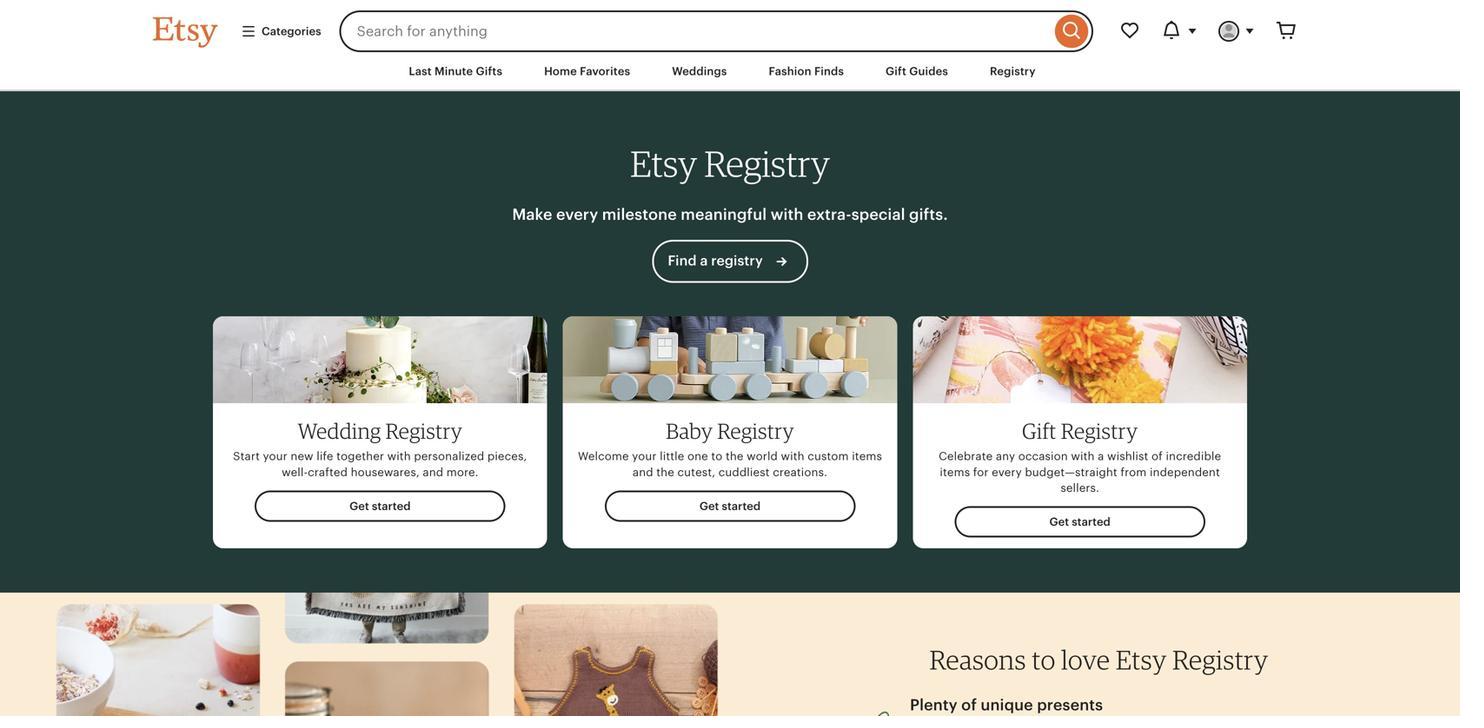 Task type: locate. For each thing, give the bounding box(es) containing it.
your
[[263, 450, 288, 463], [632, 450, 657, 463]]

the down little
[[657, 466, 675, 479]]

get for gift
[[1050, 516, 1070, 529]]

1 vertical spatial of
[[962, 697, 977, 714]]

1 horizontal spatial and
[[633, 466, 654, 479]]

started for wedding
[[372, 500, 411, 513]]

your inside 'wedding registry start your new life together with personalized pieces, well-crafted housewares, and more.'
[[263, 450, 288, 463]]

gift
[[886, 65, 907, 78], [1023, 418, 1057, 444]]

items inside gift registry celebrate any occasion with a wishlist of incredible items for every budget—straight from independent sellers.
[[940, 466, 971, 479]]

to right one
[[712, 450, 723, 463]]

special
[[852, 206, 906, 223]]

and left the cutest, on the bottom
[[633, 466, 654, 479]]

well-
[[282, 466, 308, 479]]

etsy up milestone
[[631, 142, 698, 185]]

budget—straight
[[1026, 466, 1118, 479]]

1 horizontal spatial of
[[1152, 450, 1163, 463]]

gifts
[[476, 65, 503, 78]]

1 horizontal spatial every
[[992, 466, 1022, 479]]

make every milestone meaningful with extra-special gifts.
[[512, 206, 948, 223]]

the up cuddliest
[[726, 450, 744, 463]]

2 your from the left
[[632, 450, 657, 463]]

categories banner
[[122, 0, 1339, 52]]

items
[[852, 450, 883, 463], [940, 466, 971, 479]]

0 horizontal spatial etsy
[[631, 142, 698, 185]]

1 horizontal spatial to
[[1032, 644, 1056, 676]]

find a registry
[[668, 253, 767, 269]]

with up housewares, at the left of the page
[[387, 450, 411, 463]]

get started for gift
[[1050, 516, 1111, 529]]

2 horizontal spatial get
[[1050, 516, 1070, 529]]

more.
[[447, 466, 479, 479]]

your up well-
[[263, 450, 288, 463]]

get down sellers.
[[1050, 516, 1070, 529]]

home favorites link
[[531, 56, 644, 87]]

get started for wedding
[[350, 500, 411, 513]]

a
[[700, 253, 708, 269], [1098, 450, 1105, 463]]

every down any
[[992, 466, 1022, 479]]

registry
[[990, 65, 1036, 78], [705, 142, 830, 185], [386, 418, 463, 444], [718, 418, 795, 444], [1062, 418, 1139, 444], [1173, 644, 1269, 676]]

1 horizontal spatial get started
[[700, 500, 761, 513]]

0 vertical spatial of
[[1152, 450, 1163, 463]]

with inside gift registry celebrate any occasion with a wishlist of incredible items for every budget—straight from independent sellers.
[[1072, 450, 1095, 463]]

every
[[557, 206, 599, 223], [992, 466, 1022, 479]]

1 horizontal spatial etsy
[[1116, 644, 1167, 676]]

get started button down cuddliest
[[605, 491, 856, 522]]

reasons
[[930, 644, 1027, 676]]

get started button
[[255, 491, 506, 522], [605, 491, 856, 522], [955, 507, 1206, 538]]

items inside baby registry welcome your little one to the world with custom items and the cutest, cuddliest creations.
[[852, 450, 883, 463]]

with up budget—straight at the bottom right of page
[[1072, 450, 1095, 463]]

0 horizontal spatial of
[[962, 697, 977, 714]]

1 horizontal spatial your
[[632, 450, 657, 463]]

get started button for gift
[[955, 507, 1206, 538]]

started down sellers.
[[1072, 516, 1111, 529]]

housewares,
[[351, 466, 420, 479]]

0 vertical spatial items
[[852, 450, 883, 463]]

your for wedding registry
[[263, 450, 288, 463]]

pieces,
[[488, 450, 527, 463]]

registry inside 'wedding registry start your new life together with personalized pieces, well-crafted housewares, and more.'
[[386, 418, 463, 444]]

1 and from the left
[[423, 466, 444, 479]]

0 vertical spatial gift
[[886, 65, 907, 78]]

2 horizontal spatial get started button
[[955, 507, 1206, 538]]

registry inside gift registry celebrate any occasion with a wishlist of incredible items for every budget—straight from independent sellers.
[[1062, 418, 1139, 444]]

2 horizontal spatial get started
[[1050, 516, 1111, 529]]

gift up occasion
[[1023, 418, 1057, 444]]

make
[[512, 206, 553, 223]]

to left love
[[1032, 644, 1056, 676]]

0 vertical spatial every
[[557, 206, 599, 223]]

0 horizontal spatial get started
[[350, 500, 411, 513]]

1 horizontal spatial get started button
[[605, 491, 856, 522]]

items right custom
[[852, 450, 883, 463]]

meaningful
[[681, 206, 767, 223]]

0 horizontal spatial and
[[423, 466, 444, 479]]

and inside baby registry welcome your little one to the world with custom items and the cutest, cuddliest creations.
[[633, 466, 654, 479]]

0 horizontal spatial your
[[263, 450, 288, 463]]

1 vertical spatial every
[[992, 466, 1022, 479]]

find a registry button
[[652, 240, 808, 283]]

a inside button
[[700, 253, 708, 269]]

get down the cutest, on the bottom
[[700, 500, 719, 513]]

and
[[423, 466, 444, 479], [633, 466, 654, 479]]

get started button down housewares, at the left of the page
[[255, 491, 506, 522]]

a inside gift registry celebrate any occasion with a wishlist of incredible items for every budget—straight from independent sellers.
[[1098, 450, 1105, 463]]

0 horizontal spatial started
[[372, 500, 411, 513]]

your for baby registry
[[632, 450, 657, 463]]

categories button
[[228, 16, 334, 47]]

gift left guides
[[886, 65, 907, 78]]

gift inside gift guides link
[[886, 65, 907, 78]]

reasons to love etsy registry
[[930, 644, 1269, 676]]

last minute gifts link
[[396, 56, 516, 87]]

2 and from the left
[[633, 466, 654, 479]]

your inside baby registry welcome your little one to the world with custom items and the cutest, cuddliest creations.
[[632, 450, 657, 463]]

of right plenty
[[962, 697, 977, 714]]

little
[[660, 450, 685, 463]]

a left wishlist
[[1098, 450, 1105, 463]]

1 vertical spatial gift
[[1023, 418, 1057, 444]]

wishlist
[[1108, 450, 1149, 463]]

with
[[771, 206, 804, 223], [387, 450, 411, 463], [781, 450, 805, 463], [1072, 450, 1095, 463]]

0 horizontal spatial get started button
[[255, 491, 506, 522]]

1 vertical spatial items
[[940, 466, 971, 479]]

welcome
[[578, 450, 629, 463]]

get for baby
[[700, 500, 719, 513]]

1 your from the left
[[263, 450, 288, 463]]

None search field
[[340, 10, 1094, 52]]

0 horizontal spatial the
[[657, 466, 675, 479]]

started for baby
[[722, 500, 761, 513]]

together
[[337, 450, 384, 463]]

get started down sellers.
[[1050, 516, 1111, 529]]

get started down cuddliest
[[700, 500, 761, 513]]

0 horizontal spatial gift
[[886, 65, 907, 78]]

of right wishlist
[[1152, 450, 1163, 463]]

and down personalized
[[423, 466, 444, 479]]

every right make on the top of the page
[[557, 206, 599, 223]]

registry inside baby registry welcome your little one to the world with custom items and the cutest, cuddliest creations.
[[718, 418, 795, 444]]

0 horizontal spatial a
[[700, 253, 708, 269]]

milestone
[[602, 206, 677, 223]]

gift inside gift registry celebrate any occasion with a wishlist of incredible items for every budget—straight from independent sellers.
[[1023, 418, 1057, 444]]

2 horizontal spatial started
[[1072, 516, 1111, 529]]

extra-
[[808, 206, 852, 223]]

with up 'creations.'
[[781, 450, 805, 463]]

0 horizontal spatial to
[[712, 450, 723, 463]]

0 vertical spatial etsy
[[631, 142, 698, 185]]

1 horizontal spatial items
[[940, 466, 971, 479]]

occasion
[[1019, 450, 1069, 463]]

0 vertical spatial the
[[726, 450, 744, 463]]

to inside baby registry welcome your little one to the world with custom items and the cutest, cuddliest creations.
[[712, 450, 723, 463]]

started
[[372, 500, 411, 513], [722, 500, 761, 513], [1072, 516, 1111, 529]]

a right find on the top left
[[700, 253, 708, 269]]

0 vertical spatial to
[[712, 450, 723, 463]]

1 vertical spatial the
[[657, 466, 675, 479]]

1 vertical spatial a
[[1098, 450, 1105, 463]]

items down celebrate on the right bottom of page
[[940, 466, 971, 479]]

menu bar containing last minute gifts
[[122, 52, 1339, 91]]

registry link
[[977, 56, 1049, 87]]

1 horizontal spatial gift
[[1023, 418, 1057, 444]]

started down housewares, at the left of the page
[[372, 500, 411, 513]]

get started down housewares, at the left of the page
[[350, 500, 411, 513]]

gift registry celebrate any occasion with a wishlist of incredible items for every budget—straight from independent sellers.
[[939, 418, 1222, 495]]

etsy right love
[[1116, 644, 1167, 676]]

gift for guides
[[886, 65, 907, 78]]

registry for gift registry celebrate any occasion with a wishlist of incredible items for every budget—straight from independent sellers.
[[1062, 418, 1139, 444]]

get started button for baby
[[605, 491, 856, 522]]

gift guides link
[[873, 56, 962, 87]]

0 horizontal spatial items
[[852, 450, 883, 463]]

get
[[350, 500, 369, 513], [700, 500, 719, 513], [1050, 516, 1070, 529]]

menu bar
[[122, 52, 1339, 91]]

your left little
[[632, 450, 657, 463]]

gifts.
[[910, 206, 948, 223]]

cuddliest
[[719, 466, 770, 479]]

of
[[1152, 450, 1163, 463], [962, 697, 977, 714]]

get started
[[350, 500, 411, 513], [700, 500, 761, 513], [1050, 516, 1111, 529]]

1 horizontal spatial started
[[722, 500, 761, 513]]

to
[[712, 450, 723, 463], [1032, 644, 1056, 676]]

0 horizontal spatial get
[[350, 500, 369, 513]]

sellers.
[[1061, 482, 1100, 495]]

started down cuddliest
[[722, 500, 761, 513]]

0 vertical spatial a
[[700, 253, 708, 269]]

1 horizontal spatial get
[[700, 500, 719, 513]]

new
[[291, 450, 314, 463]]

get started button down sellers.
[[955, 507, 1206, 538]]

the
[[726, 450, 744, 463], [657, 466, 675, 479]]

home favorites
[[544, 65, 631, 78]]

etsy
[[631, 142, 698, 185], [1116, 644, 1167, 676]]

get down housewares, at the left of the page
[[350, 500, 369, 513]]

1 horizontal spatial a
[[1098, 450, 1105, 463]]



Task type: vqa. For each thing, say whether or not it's contained in the screenshot.
leftmost the Get started button
yes



Task type: describe. For each thing, give the bounding box(es) containing it.
life
[[317, 450, 334, 463]]

with inside 'wedding registry start your new life together with personalized pieces, well-crafted housewares, and more.'
[[387, 450, 411, 463]]

of inside gift registry celebrate any occasion with a wishlist of incredible items for every budget—straight from independent sellers.
[[1152, 450, 1163, 463]]

personalized
[[414, 450, 485, 463]]

unique
[[981, 697, 1034, 714]]

registry for wedding registry start your new life together with personalized pieces, well-crafted housewares, and more.
[[386, 418, 463, 444]]

baby registry welcome your little one to the world with custom items and the cutest, cuddliest creations.
[[578, 418, 883, 479]]

love
[[1062, 644, 1111, 676]]

find
[[668, 253, 697, 269]]

fashion finds link
[[756, 56, 857, 87]]

cutest,
[[678, 466, 716, 479]]

and inside 'wedding registry start your new life together with personalized pieces, well-crafted housewares, and more.'
[[423, 466, 444, 479]]

with inside baby registry welcome your little one to the world with custom items and the cutest, cuddliest creations.
[[781, 450, 805, 463]]

0 horizontal spatial every
[[557, 206, 599, 223]]

crafted
[[308, 466, 348, 479]]

registry for etsy registry
[[705, 142, 830, 185]]

home
[[544, 65, 577, 78]]

celebrate
[[939, 450, 993, 463]]

1 vertical spatial etsy
[[1116, 644, 1167, 676]]

last
[[409, 65, 432, 78]]

registry inside menu bar
[[990, 65, 1036, 78]]

guides
[[910, 65, 949, 78]]

1 horizontal spatial the
[[726, 450, 744, 463]]

get started for baby
[[700, 500, 761, 513]]

custom
[[808, 450, 849, 463]]

incredible
[[1167, 450, 1222, 463]]

favorites
[[580, 65, 631, 78]]

started for gift
[[1072, 516, 1111, 529]]

1 vertical spatial to
[[1032, 644, 1056, 676]]

wedding
[[298, 418, 381, 444]]

registry
[[712, 253, 763, 269]]

categories
[[262, 25, 321, 38]]

plenty
[[910, 697, 958, 714]]

wedding registry start your new life together with personalized pieces, well-crafted housewares, and more.
[[233, 418, 527, 479]]

baby
[[666, 418, 713, 444]]

creations.
[[773, 466, 828, 479]]

etsy registry
[[631, 142, 830, 185]]

world
[[747, 450, 778, 463]]

plenty of unique presents
[[910, 697, 1104, 714]]

minute
[[435, 65, 473, 78]]

fashion
[[769, 65, 812, 78]]

get for wedding
[[350, 500, 369, 513]]

weddings
[[672, 65, 727, 78]]

independent
[[1150, 466, 1221, 479]]

every inside gift registry celebrate any occasion with a wishlist of incredible items for every budget—straight from independent sellers.
[[992, 466, 1022, 479]]

with left extra-
[[771, 206, 804, 223]]

for
[[974, 466, 989, 479]]

presents
[[1038, 697, 1104, 714]]

registry for baby registry welcome your little one to the world with custom items and the cutest, cuddliest creations.
[[718, 418, 795, 444]]

from
[[1121, 466, 1147, 479]]

gift guides
[[886, 65, 949, 78]]

any
[[996, 450, 1016, 463]]

fashion finds
[[769, 65, 844, 78]]

get started button for wedding
[[255, 491, 506, 522]]

finds
[[815, 65, 844, 78]]

weddings link
[[659, 56, 740, 87]]

none search field inside categories banner
[[340, 10, 1094, 52]]

start
[[233, 450, 260, 463]]

one
[[688, 450, 709, 463]]

Search for anything text field
[[340, 10, 1051, 52]]

last minute gifts
[[409, 65, 503, 78]]

gift for registry
[[1023, 418, 1057, 444]]



